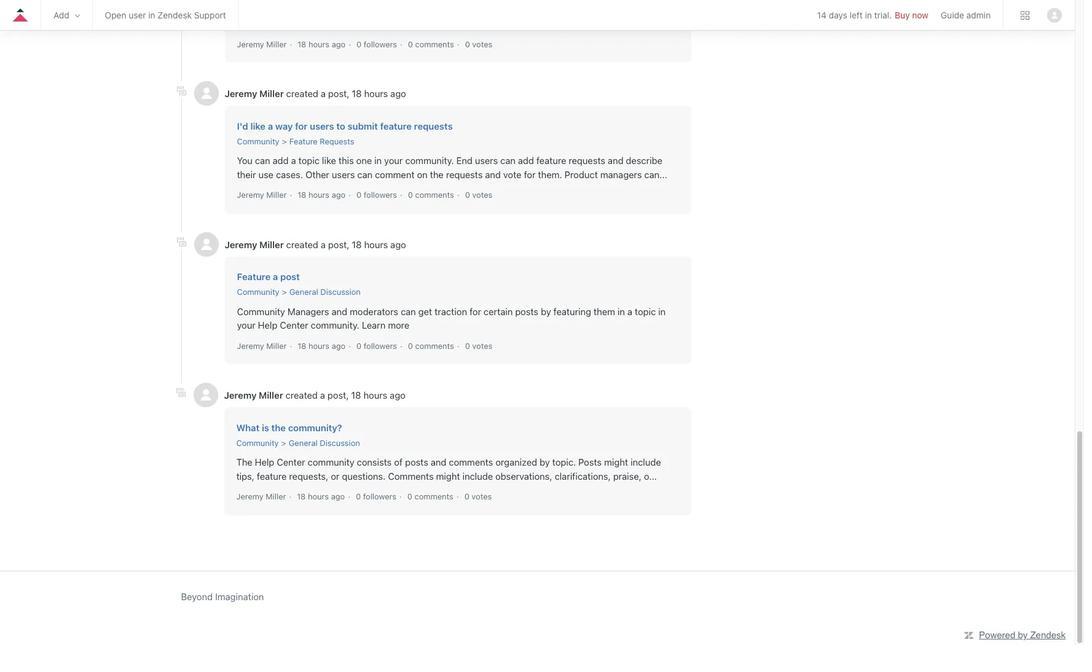 Task type: describe. For each thing, give the bounding box(es) containing it.
the inside you can add a topic like this one in your community. end users can add feature requests and describe their use cases. other users can comment on the requests and vote for them. product managers can...
[[430, 169, 444, 180]]

center inside community managers and moderators can get traction for certain posts by featuring them in a topic in your help center community. learn more
[[280, 320, 309, 331]]

0 horizontal spatial the
[[272, 423, 286, 434]]

featuring
[[554, 306, 592, 317]]

can...
[[645, 169, 668, 180]]

powered by zendesk
[[980, 631, 1066, 641]]

comments inside the help center community consists of posts and comments organized by topic. posts might include tips, feature requests, or questions. comments might include observations, clarifications, praise, o...
[[449, 457, 493, 468]]

different
[[582, 18, 618, 29]]

on
[[417, 169, 428, 180]]

end
[[457, 155, 473, 166]]

guide
[[942, 10, 965, 20]]

2 horizontal spatial if
[[605, 4, 611, 15]]

posts inside community managers and moderators can get traction for certain posts by featuring them in a topic in your help center community. learn more
[[516, 306, 539, 317]]

the
[[236, 457, 253, 468]]

organized
[[496, 457, 538, 468]]

feature a post
[[237, 271, 300, 283]]

18 hours ago for a
[[298, 190, 346, 200]]

comment
[[375, 169, 415, 180]]

0 votes for organized
[[465, 492, 492, 502]]

...
[[620, 18, 628, 29]]

feature requests
[[290, 136, 355, 146]]

2 vertical spatial requests
[[446, 169, 483, 180]]

can up use
[[255, 155, 270, 166]]

feature a post link
[[237, 271, 300, 283]]

what
[[236, 423, 260, 434]]

discussion for moderators
[[321, 287, 361, 297]]

add
[[54, 10, 69, 20]]

big
[[237, 18, 250, 29]]

the help center community consists of posts and comments organized by topic. posts might include tips, feature requests, or questions. comments might include observations, clarifications, praise, o...
[[236, 457, 662, 482]]

1 vertical spatial zendesk
[[1031, 631, 1066, 641]]

jeremy miller created a post, 18 hours ago for a
[[225, 88, 406, 99]]

way
[[275, 120, 293, 132]]

that depends. if you support several products, you might add a topic for each product. if you have one big product, you might add a topic for each major feature area or task. if you have different ...
[[237, 4, 669, 29]]

trial.
[[875, 10, 892, 21]]

task.
[[512, 18, 532, 29]]

community link for i'd
[[237, 136, 280, 146]]

post
[[280, 271, 300, 283]]

moderators
[[350, 306, 399, 317]]

community. inside community managers and moderators can get traction for certain posts by featuring them in a topic in your help center community. learn more
[[311, 320, 360, 331]]

products,
[[394, 4, 434, 15]]

get
[[419, 306, 432, 317]]

help inside the help center community consists of posts and comments organized by topic. posts might include tips, feature requests, or questions. comments might include observations, clarifications, praise, o...
[[255, 457, 275, 468]]

0 votes down area
[[465, 39, 493, 49]]

requests
[[320, 136, 355, 146]]

feature inside 'that depends. if you support several products, you might add a topic for each product. if you have one big product, you might add a topic for each major feature area or task. if you have different ...'
[[447, 18, 477, 29]]

jeremy miller created a post, 18 hours ago for post
[[225, 239, 406, 250]]

you left support
[[308, 4, 324, 15]]

you
[[237, 155, 253, 166]]

votes for organized
[[472, 492, 492, 502]]

feature for feature requests
[[290, 136, 318, 146]]

beyond
[[181, 592, 213, 603]]

learn
[[362, 320, 386, 331]]

for right way
[[295, 120, 308, 132]]

describe
[[626, 155, 663, 166]]

topic.
[[553, 457, 576, 468]]

you can add a topic like this one in your community. end users can add feature requests and describe their use cases. other users can comment on the requests and vote for them. product managers can...
[[237, 155, 668, 180]]

topic inside community managers and moderators can get traction for certain posts by featuring them in a topic in your help center community. learn more
[[635, 306, 656, 317]]

is
[[262, 423, 269, 434]]

powered
[[980, 631, 1016, 641]]

o...
[[644, 471, 657, 482]]

can up vote
[[501, 155, 516, 166]]

0 votes for posts
[[465, 341, 493, 351]]

more
[[388, 320, 410, 331]]

and up managers
[[608, 155, 624, 166]]

might down support
[[309, 18, 333, 29]]

a inside you can add a topic like this one in your community. end users can add feature requests and describe their use cases. other users can comment on the requests and vote for them. product managers can...
[[291, 155, 296, 166]]

votes for posts
[[473, 341, 493, 351]]

tips,
[[236, 471, 255, 482]]

general for post
[[290, 287, 318, 297]]

community
[[308, 457, 355, 468]]

0 followers down several
[[357, 39, 397, 49]]

jeremy miller created a post, 18 hours ago for the
[[224, 390, 406, 401]]

product,
[[253, 18, 288, 29]]

buy
[[896, 10, 911, 21]]

feature requests link
[[290, 136, 355, 146]]

or inside the help center community consists of posts and comments organized by topic. posts might include tips, feature requests, or questions. comments might include observations, clarifications, praise, o...
[[331, 471, 340, 482]]

of
[[394, 457, 403, 468]]

general discussion link for center
[[289, 439, 360, 448]]

general discussion link for and
[[290, 287, 361, 297]]

vote
[[504, 169, 522, 180]]

feature inside you can add a topic like this one in your community. end users can add feature requests and describe their use cases. other users can comment on the requests and vote for them. product managers can...
[[537, 155, 567, 166]]

managers
[[288, 306, 329, 317]]

0 horizontal spatial have
[[560, 18, 580, 29]]

support
[[326, 4, 359, 15]]

use
[[259, 169, 274, 180]]

clarifications,
[[555, 471, 611, 482]]

for inside community managers and moderators can get traction for certain posts by featuring them in a topic in your help center community. learn more
[[470, 306, 482, 317]]

you down depends.
[[291, 18, 306, 29]]

you up major on the top left
[[437, 4, 452, 15]]

major
[[421, 18, 445, 29]]

area
[[480, 18, 498, 29]]

and inside community managers and moderators can get traction for certain posts by featuring them in a topic in your help center community. learn more
[[332, 306, 348, 317]]

add down support
[[335, 18, 351, 29]]

0 followers for feature a post
[[357, 341, 397, 351]]

add button
[[54, 10, 80, 20]]

0 horizontal spatial if
[[300, 4, 306, 15]]

comments
[[388, 471, 434, 482]]

feature inside the help center community consists of posts and comments organized by topic. posts might include tips, feature requests, or questions. comments might include observations, clarifications, praise, o...
[[257, 471, 287, 482]]

0 comments for and
[[408, 492, 454, 502]]

your inside community managers and moderators can get traction for certain posts by featuring them in a topic in your help center community. learn more
[[237, 320, 256, 331]]

2 vertical spatial by
[[1019, 631, 1029, 641]]

by for posts
[[541, 306, 551, 317]]

to
[[337, 120, 346, 132]]

i'd like a way for users to submit feature requests
[[237, 120, 453, 132]]

i'd like a way for users to submit feature requests link
[[237, 120, 453, 132]]

votes down area
[[473, 39, 493, 49]]

traction
[[435, 306, 467, 317]]

community managers and moderators can get traction for certain posts by featuring them in a topic in your help center community. learn more
[[237, 306, 666, 331]]

your inside you can add a topic like this one in your community. end users can add feature requests and describe their use cases. other users can comment on the requests and vote for them. product managers can...
[[385, 155, 403, 166]]

guide admin
[[942, 10, 991, 20]]

0 votes for your
[[465, 190, 493, 200]]

their
[[237, 169, 256, 180]]

2 vertical spatial users
[[332, 169, 355, 180]]

1 vertical spatial users
[[475, 155, 498, 166]]

i'd
[[237, 120, 248, 132]]

feature right submit
[[380, 120, 412, 132]]

might up praise,
[[605, 457, 629, 468]]

posts inside the help center community consists of posts and comments organized by topic. posts might include tips, feature requests, or questions. comments might include observations, clarifications, praise, o...
[[405, 457, 429, 468]]

0 followers for i'd like a way for users to submit feature requests
[[357, 190, 397, 200]]

community link for what
[[236, 439, 279, 448]]

them.
[[538, 169, 563, 180]]

followers for i'd like a way for users to submit feature requests
[[364, 190, 397, 200]]

zendesk inside navigation
[[158, 10, 192, 20]]

what is the community? link
[[236, 423, 342, 434]]

in inside you can add a topic like this one in your community. end users can add feature requests and describe their use cases. other users can comment on the requests and vote for them. product managers can...
[[375, 155, 382, 166]]

this
[[339, 155, 354, 166]]

product.
[[567, 4, 603, 15]]

product
[[565, 169, 598, 180]]

several
[[361, 4, 391, 15]]

for down several
[[384, 18, 396, 29]]

submit
[[348, 120, 378, 132]]

community for feature
[[237, 287, 280, 297]]

posts
[[579, 457, 602, 468]]

community?
[[288, 423, 342, 434]]

open user in zendesk support
[[105, 10, 226, 20]]

beyond imagination
[[181, 592, 264, 603]]

navigation containing add
[[0, 0, 1076, 34]]



Task type: vqa. For each thing, say whether or not it's contained in the screenshot.
Milo's Miso: A Foodlez Subsidiary's Close image
no



Task type: locate. For each thing, give the bounding box(es) containing it.
can up more
[[401, 306, 416, 317]]

users
[[310, 120, 334, 132], [475, 155, 498, 166], [332, 169, 355, 180]]

0 horizontal spatial like
[[251, 120, 266, 132]]

zendesk products image
[[1022, 11, 1030, 19]]

1 vertical spatial community.
[[311, 320, 360, 331]]

0 vertical spatial discussion
[[321, 287, 361, 297]]

votes for your
[[473, 190, 493, 200]]

0 comments down comments
[[408, 492, 454, 502]]

1 vertical spatial discussion
[[320, 439, 360, 448]]

by right powered
[[1019, 631, 1029, 641]]

days
[[829, 10, 848, 21]]

post, for post
[[328, 239, 350, 250]]

comments left organized
[[449, 457, 493, 468]]

like
[[251, 120, 266, 132], [322, 155, 336, 166]]

1 horizontal spatial your
[[385, 155, 403, 166]]

votes
[[473, 39, 493, 49], [473, 190, 493, 200], [473, 341, 493, 351], [472, 492, 492, 502]]

0 votes down end
[[465, 190, 493, 200]]

include left observations,
[[463, 471, 493, 482]]

depends.
[[259, 4, 298, 15]]

1 horizontal spatial include
[[631, 457, 662, 468]]

jeremy miller created a post, 18 hours ago up the community? on the bottom of page
[[224, 390, 406, 401]]

praise,
[[614, 471, 642, 482]]

by for organized
[[540, 457, 550, 468]]

0 vertical spatial general discussion link
[[290, 287, 361, 297]]

feature down way
[[290, 136, 318, 146]]

like left this
[[322, 155, 336, 166]]

18 hours ago down requests,
[[297, 492, 345, 502]]

a inside community managers and moderators can get traction for certain posts by featuring them in a topic in your help center community. learn more
[[628, 306, 633, 317]]

each left the product.
[[544, 4, 565, 15]]

1 horizontal spatial feature
[[290, 136, 318, 146]]

1 vertical spatial each
[[398, 18, 419, 29]]

have down the product.
[[560, 18, 580, 29]]

discussion up managers
[[321, 287, 361, 297]]

followers down comment
[[364, 190, 397, 200]]

1 vertical spatial general
[[289, 439, 318, 448]]

like right i'd
[[251, 120, 266, 132]]

1 vertical spatial center
[[277, 457, 305, 468]]

center up requests,
[[277, 457, 305, 468]]

topic up other
[[299, 155, 320, 166]]

1 vertical spatial general discussion
[[289, 439, 360, 448]]

posts up comments
[[405, 457, 429, 468]]

consists
[[357, 457, 392, 468]]

can left comment
[[358, 169, 373, 180]]

requests down end
[[446, 169, 483, 180]]

0 comments for for
[[408, 341, 454, 351]]

post, for the
[[328, 390, 349, 401]]

them
[[594, 306, 616, 317]]

topic inside you can add a topic like this one in your community. end users can add feature requests and describe their use cases. other users can comment on the requests and vote for them. product managers can...
[[299, 155, 320, 166]]

0 comments for one
[[408, 190, 454, 200]]

0 vertical spatial the
[[430, 169, 444, 180]]

like inside you can add a topic like this one in your community. end users can add feature requests and describe their use cases. other users can comment on the requests and vote for them. product managers can...
[[322, 155, 336, 166]]

14 days left in trial. buy now
[[818, 10, 929, 21]]

discussion for community
[[320, 439, 360, 448]]

0 comments
[[408, 39, 454, 49], [408, 190, 454, 200], [408, 341, 454, 351], [408, 492, 454, 502]]

that
[[237, 4, 256, 15]]

for inside you can add a topic like this one in your community. end users can add feature requests and describe their use cases. other users can comment on the requests and vote for them. product managers can...
[[524, 169, 536, 180]]

cases.
[[276, 169, 303, 180]]

topic
[[507, 4, 528, 15], [361, 18, 382, 29], [299, 155, 320, 166], [635, 306, 656, 317]]

0 horizontal spatial each
[[398, 18, 419, 29]]

community
[[237, 136, 280, 146], [237, 287, 280, 297], [237, 306, 285, 317], [236, 439, 279, 448]]

1 vertical spatial post,
[[328, 239, 350, 250]]

0 vertical spatial by
[[541, 306, 551, 317]]

center inside the help center community consists of posts and comments organized by topic. posts might include tips, feature requests, or questions. comments might include observations, clarifications, praise, o...
[[277, 457, 305, 468]]

comments for for
[[415, 341, 454, 351]]

0 vertical spatial help
[[258, 320, 278, 331]]

zendesk right powered
[[1031, 631, 1066, 641]]

general discussion link down the community? on the bottom of page
[[289, 439, 360, 448]]

feature left area
[[447, 18, 477, 29]]

you up ...
[[613, 4, 628, 15]]

add up cases.
[[273, 155, 289, 166]]

post, for a
[[328, 88, 350, 99]]

if right depends.
[[300, 4, 306, 15]]

by left the topic.
[[540, 457, 550, 468]]

questions.
[[342, 471, 386, 482]]

0 horizontal spatial zendesk
[[158, 10, 192, 20]]

followers for feature a post
[[364, 341, 397, 351]]

general discussion for and
[[290, 287, 361, 297]]

in
[[148, 10, 155, 20], [866, 10, 873, 21], [375, 155, 382, 166], [618, 306, 625, 317], [659, 306, 666, 317]]

0 vertical spatial each
[[544, 4, 565, 15]]

add up area
[[481, 4, 497, 15]]

1 horizontal spatial each
[[544, 4, 565, 15]]

feature right tips,
[[257, 471, 287, 482]]

0 votes down the help center community consists of posts and comments organized by topic. posts might include tips, feature requests, or questions. comments might include observations, clarifications, praise, o...
[[465, 492, 492, 502]]

can inside community managers and moderators can get traction for certain posts by featuring them in a topic in your help center community. learn more
[[401, 306, 416, 317]]

certain
[[484, 306, 513, 317]]

0 horizontal spatial or
[[331, 471, 340, 482]]

if right task.
[[534, 18, 540, 29]]

general discussion link
[[290, 287, 361, 297], [289, 439, 360, 448]]

1 horizontal spatial one
[[653, 4, 669, 15]]

community.
[[406, 155, 454, 166], [311, 320, 360, 331]]

managers
[[601, 169, 642, 180]]

1 vertical spatial include
[[463, 471, 493, 482]]

and up comments
[[431, 457, 447, 468]]

comments for one
[[415, 190, 454, 200]]

left
[[850, 10, 863, 21]]

user avatar image
[[1048, 8, 1063, 22]]

comments
[[415, 39, 454, 49], [415, 190, 454, 200], [415, 341, 454, 351], [449, 457, 493, 468], [415, 492, 454, 502]]

0 horizontal spatial community.
[[311, 320, 360, 331]]

might
[[454, 4, 478, 15], [309, 18, 333, 29], [605, 457, 629, 468], [436, 471, 460, 482]]

1 horizontal spatial community.
[[406, 155, 454, 166]]

0 vertical spatial community.
[[406, 155, 454, 166]]

community. up on
[[406, 155, 454, 166]]

community link down is
[[236, 439, 279, 448]]

one inside 'that depends. if you support several products, you might add a topic for each product. if you have one big product, you might add a topic for each major feature area or task. if you have different ...'
[[653, 4, 669, 15]]

feature for feature a post
[[237, 271, 271, 283]]

jeremy miller for is
[[236, 492, 286, 502]]

your up comment
[[385, 155, 403, 166]]

0 vertical spatial feature
[[290, 136, 318, 146]]

votes down end
[[473, 190, 493, 200]]

2 vertical spatial post,
[[328, 390, 349, 401]]

by left 'featuring'
[[541, 306, 551, 317]]

1 vertical spatial general discussion link
[[289, 439, 360, 448]]

1 vertical spatial have
[[560, 18, 580, 29]]

or
[[500, 18, 509, 29], [331, 471, 340, 482]]

1 horizontal spatial like
[[322, 155, 336, 166]]

each
[[544, 4, 565, 15], [398, 18, 419, 29]]

and inside the help center community consists of posts and comments organized by topic. posts might include tips, feature requests, or questions. comments might include observations, clarifications, praise, o...
[[431, 457, 447, 468]]

might right comments
[[436, 471, 460, 482]]

community link down i'd
[[237, 136, 280, 146]]

0 votes
[[465, 39, 493, 49], [465, 190, 493, 200], [465, 341, 493, 351], [465, 492, 492, 502]]

community. down managers
[[311, 320, 360, 331]]

help inside community managers and moderators can get traction for certain posts by featuring them in a topic in your help center community. learn more
[[258, 320, 278, 331]]

topic right 'them'
[[635, 306, 656, 317]]

14
[[818, 10, 827, 21]]

topic up task.
[[507, 4, 528, 15]]

user
[[129, 10, 146, 20]]

you right task.
[[542, 18, 557, 29]]

1 horizontal spatial zendesk
[[1031, 631, 1066, 641]]

ago
[[332, 39, 346, 49], [391, 88, 406, 99], [332, 190, 346, 200], [391, 239, 406, 250], [332, 341, 346, 351], [390, 390, 406, 401], [331, 492, 345, 502]]

and left vote
[[485, 169, 501, 180]]

1 vertical spatial like
[[322, 155, 336, 166]]

followers for what is the community?
[[363, 492, 397, 502]]

1 horizontal spatial the
[[430, 169, 444, 180]]

1 horizontal spatial or
[[500, 18, 509, 29]]

0 vertical spatial jeremy miller created a post, 18 hours ago
[[225, 88, 406, 99]]

created
[[286, 88, 319, 99], [286, 239, 319, 250], [286, 390, 318, 401]]

now
[[913, 10, 929, 21]]

general up managers
[[290, 287, 318, 297]]

one
[[653, 4, 669, 15], [357, 155, 372, 166]]

general discussion for center
[[289, 439, 360, 448]]

might right products,
[[454, 4, 478, 15]]

0 vertical spatial posts
[[516, 306, 539, 317]]

comments down major on the top left
[[415, 39, 454, 49]]

0 vertical spatial zendesk
[[158, 10, 192, 20]]

1 vertical spatial posts
[[405, 457, 429, 468]]

0 vertical spatial or
[[500, 18, 509, 29]]

add up vote
[[518, 155, 534, 166]]

1 vertical spatial help
[[255, 457, 275, 468]]

comments down community managers and moderators can get traction for certain posts by featuring them in a topic in your help center community. learn more
[[415, 341, 454, 351]]

jeremy miller created a post, 18 hours ago up to on the left
[[225, 88, 406, 99]]

0 vertical spatial your
[[385, 155, 403, 166]]

0 vertical spatial general discussion
[[290, 287, 361, 297]]

18 hours ago for the
[[297, 492, 345, 502]]

0 vertical spatial include
[[631, 457, 662, 468]]

posts right certain
[[516, 306, 539, 317]]

followers down several
[[364, 39, 397, 49]]

discussion up community at the left bottom of the page
[[320, 439, 360, 448]]

or right area
[[500, 18, 509, 29]]

post,
[[328, 88, 350, 99], [328, 239, 350, 250], [328, 390, 349, 401]]

your
[[385, 155, 403, 166], [237, 320, 256, 331]]

center down managers
[[280, 320, 309, 331]]

community link for feature
[[237, 287, 280, 297]]

1 vertical spatial requests
[[569, 155, 606, 166]]

guide admin link
[[942, 10, 991, 20]]

comments for and
[[415, 492, 454, 502]]

or inside 'that depends. if you support several products, you might add a topic for each product. if you have one big product, you might add a topic for each major feature area or task. if you have different ...'
[[500, 18, 509, 29]]

votes down the help center community consists of posts and comments organized by topic. posts might include tips, feature requests, or questions. comments might include observations, clarifications, praise, o...
[[472, 492, 492, 502]]

support
[[194, 10, 226, 20]]

jeremy
[[237, 39, 264, 49], [225, 88, 257, 99], [237, 190, 264, 200], [225, 239, 257, 250], [237, 341, 264, 351], [224, 390, 257, 401], [236, 492, 264, 502]]

18 hours ago for post
[[298, 341, 346, 351]]

the right is
[[272, 423, 286, 434]]

0 horizontal spatial your
[[237, 320, 256, 331]]

1 horizontal spatial if
[[534, 18, 540, 29]]

other
[[306, 169, 330, 180]]

one inside you can add a topic like this one in your community. end users can add feature requests and describe their use cases. other users can comment on the requests and vote for them. product managers can...
[[357, 155, 372, 166]]

jeremy miller created a post, 18 hours ago
[[225, 88, 406, 99], [225, 239, 406, 250], [224, 390, 406, 401]]

0 vertical spatial created
[[286, 88, 319, 99]]

open user in zendesk support link
[[105, 10, 226, 20]]

1 vertical spatial community link
[[237, 287, 280, 297]]

0 comments down on
[[408, 190, 454, 200]]

1 vertical spatial your
[[237, 320, 256, 331]]

a
[[499, 4, 504, 15], [353, 18, 358, 29], [321, 88, 326, 99], [268, 120, 273, 132], [291, 155, 296, 166], [321, 239, 326, 250], [273, 271, 278, 283], [628, 306, 633, 317], [320, 390, 325, 401]]

miller
[[267, 39, 287, 49], [260, 88, 284, 99], [267, 190, 287, 200], [260, 239, 284, 250], [267, 341, 287, 351], [259, 390, 283, 401], [266, 492, 286, 502]]

for right vote
[[524, 169, 536, 180]]

users down this
[[332, 169, 355, 180]]

community. inside you can add a topic like this one in your community. end users can add feature requests and describe their use cases. other users can comment on the requests and vote for them. product managers can...
[[406, 155, 454, 166]]

powered by zendesk link
[[980, 631, 1066, 641]]

1 vertical spatial feature
[[237, 271, 271, 283]]

jeremy miller for a
[[237, 341, 287, 351]]

help
[[258, 320, 278, 331], [255, 457, 275, 468]]

0 horizontal spatial one
[[357, 155, 372, 166]]

observations,
[[496, 471, 553, 482]]

for up task.
[[530, 4, 542, 15]]

your down feature a post
[[237, 320, 256, 331]]

followers
[[364, 39, 397, 49], [364, 190, 397, 200], [364, 341, 397, 351], [363, 492, 397, 502]]

created for the
[[286, 390, 318, 401]]

jeremy miller created a post, 18 hours ago up post
[[225, 239, 406, 250]]

community for what
[[236, 439, 279, 448]]

general discussion down the community? on the bottom of page
[[289, 439, 360, 448]]

0 vertical spatial post,
[[328, 88, 350, 99]]

by inside community managers and moderators can get traction for certain posts by featuring them in a topic in your help center community. learn more
[[541, 306, 551, 317]]

community inside community managers and moderators can get traction for certain posts by featuring them in a topic in your help center community. learn more
[[237, 306, 285, 317]]

include up o...
[[631, 457, 662, 468]]

18 hours ago down support
[[298, 39, 346, 49]]

0 followers for what is the community?
[[356, 492, 397, 502]]

for left certain
[[470, 306, 482, 317]]

1 vertical spatial the
[[272, 423, 286, 434]]

each down products,
[[398, 18, 419, 29]]

0 vertical spatial center
[[280, 320, 309, 331]]

0 horizontal spatial posts
[[405, 457, 429, 468]]

18 hours ago
[[298, 39, 346, 49], [298, 190, 346, 200], [298, 341, 346, 351], [297, 492, 345, 502]]

and right managers
[[332, 306, 348, 317]]

feature
[[447, 18, 477, 29], [380, 120, 412, 132], [537, 155, 567, 166], [257, 471, 287, 482]]

0 followers down comment
[[357, 190, 397, 200]]

1 vertical spatial by
[[540, 457, 550, 468]]

admin
[[967, 10, 991, 20]]

0 vertical spatial requests
[[414, 120, 453, 132]]

users right end
[[475, 155, 498, 166]]

open
[[105, 10, 126, 20]]

created for post
[[286, 239, 319, 250]]

feature left post
[[237, 271, 271, 283]]

center
[[280, 320, 309, 331], [277, 457, 305, 468]]

created up way
[[286, 88, 319, 99]]

1 horizontal spatial posts
[[516, 306, 539, 317]]

0 vertical spatial one
[[653, 4, 669, 15]]

0 horizontal spatial feature
[[237, 271, 271, 283]]

0 vertical spatial have
[[631, 4, 651, 15]]

help down feature a post link
[[258, 320, 278, 331]]

general discussion
[[290, 287, 361, 297], [289, 439, 360, 448]]

you
[[308, 4, 324, 15], [437, 4, 452, 15], [613, 4, 628, 15], [291, 18, 306, 29], [542, 18, 557, 29]]

requests
[[414, 120, 453, 132], [569, 155, 606, 166], [446, 169, 483, 180]]

and
[[608, 155, 624, 166], [485, 169, 501, 180], [332, 306, 348, 317], [431, 457, 447, 468]]

0 vertical spatial community link
[[237, 136, 280, 146]]

add
[[481, 4, 497, 15], [335, 18, 351, 29], [273, 155, 289, 166], [518, 155, 534, 166]]

requests up you can add a topic like this one in your community. end users can add feature requests and describe their use cases. other users can comment on the requests and vote for them. product managers can...
[[414, 120, 453, 132]]

followers down questions.
[[363, 492, 397, 502]]

0 horizontal spatial include
[[463, 471, 493, 482]]

1 vertical spatial created
[[286, 239, 319, 250]]

18 hours ago down other
[[298, 190, 346, 200]]

created for a
[[286, 88, 319, 99]]

18 hours ago down managers
[[298, 341, 346, 351]]

2 vertical spatial community link
[[236, 439, 279, 448]]

18
[[298, 39, 307, 49], [352, 88, 362, 99], [298, 190, 307, 200], [352, 239, 362, 250], [298, 341, 307, 351], [351, 390, 361, 401], [297, 492, 306, 502]]

include
[[631, 457, 662, 468], [463, 471, 493, 482]]

beyond imagination link
[[181, 590, 264, 604]]

created up post
[[286, 239, 319, 250]]

0 vertical spatial like
[[251, 120, 266, 132]]

help right the
[[255, 457, 275, 468]]

0 vertical spatial general
[[290, 287, 318, 297]]

buy now link
[[896, 10, 929, 21]]

what is the community?
[[236, 423, 342, 434]]

posts
[[516, 306, 539, 317], [405, 457, 429, 468]]

2 vertical spatial created
[[286, 390, 318, 401]]

requests,
[[289, 471, 329, 482]]

imagination
[[215, 592, 264, 603]]

0 comments down major on the top left
[[408, 39, 454, 49]]

users up feature requests link
[[310, 120, 334, 132]]

2 vertical spatial jeremy miller created a post, 18 hours ago
[[224, 390, 406, 401]]

1 vertical spatial one
[[357, 155, 372, 166]]

by inside the help center community consists of posts and comments organized by topic. posts might include tips, feature requests, or questions. comments might include observations, clarifications, praise, o...
[[540, 457, 550, 468]]

1 vertical spatial or
[[331, 471, 340, 482]]

general for the
[[289, 439, 318, 448]]

jeremy miller for like
[[237, 190, 287, 200]]

topic down several
[[361, 18, 382, 29]]

1 horizontal spatial have
[[631, 4, 651, 15]]

votes down certain
[[473, 341, 493, 351]]

the right on
[[430, 169, 444, 180]]

1 vertical spatial jeremy miller created a post, 18 hours ago
[[225, 239, 406, 250]]

followers down learn
[[364, 341, 397, 351]]

zendesk left support
[[158, 10, 192, 20]]

navigation
[[0, 0, 1076, 34]]

feature up them.
[[537, 155, 567, 166]]

community for i'd
[[237, 136, 280, 146]]

general discussion link up managers
[[290, 287, 361, 297]]

0 vertical spatial users
[[310, 120, 334, 132]]



